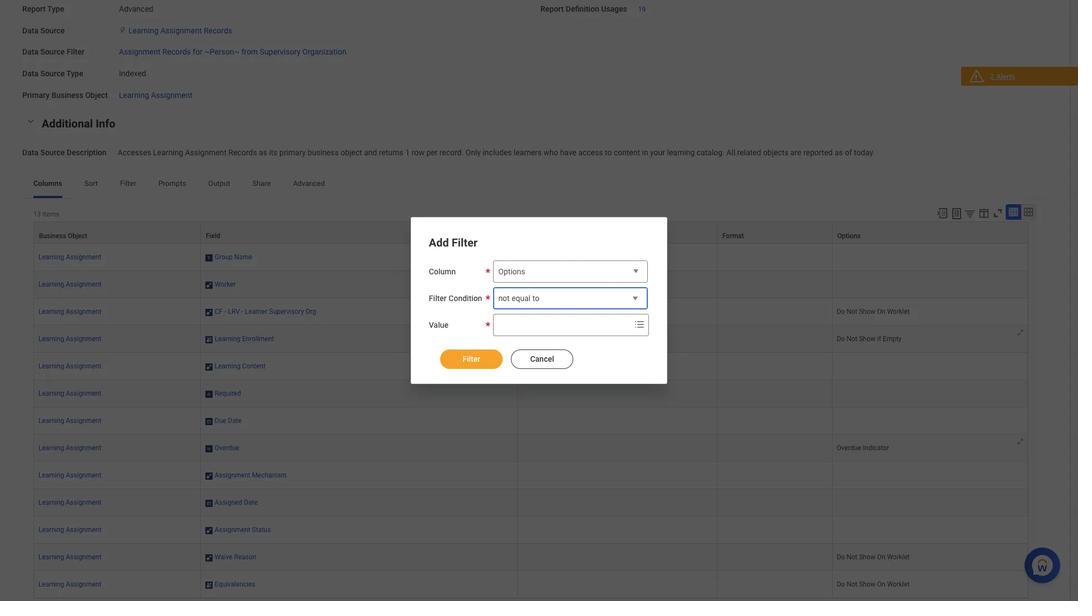Task type: vqa. For each thing, say whether or not it's contained in the screenshot.


Task type: describe. For each thing, give the bounding box(es) containing it.
learning assignment link for learning content
[[38, 363, 101, 370]]

primary business object
[[22, 91, 108, 99]]

items
[[43, 211, 59, 218]]

fullscreen image
[[992, 207, 1004, 219]]

1
[[405, 148, 410, 157]]

19
[[638, 5, 646, 13]]

assignment for learning assignment link associated with assignment mechanism
[[66, 472, 101, 479]]

options for options popup button
[[837, 232, 861, 240]]

learning assignment records link
[[128, 24, 232, 35]]

do for enrollment
[[837, 335, 845, 343]]

and
[[364, 148, 377, 157]]

show for -
[[859, 308, 876, 316]]

data source
[[22, 26, 65, 35]]

field image for cf - lrv - learner supervisory org
[[205, 308, 212, 317]]

cancel button
[[511, 350, 573, 369]]

supervisory down the equal
[[522, 308, 557, 316]]

field button
[[201, 222, 517, 243]]

data for data source filter
[[22, 47, 38, 56]]

field image for assigned date
[[205, 499, 212, 508]]

worklet for -
[[887, 308, 910, 316]]

definition
[[566, 4, 599, 13]]

learning assignment for cf - lrv - learner supervisory org
[[38, 308, 101, 316]]

4 row from the top
[[33, 299, 1028, 326]]

6 row from the top
[[33, 353, 1028, 380]]

1 vertical spatial records
[[162, 47, 191, 56]]

row
[[412, 148, 425, 157]]

13
[[33, 211, 41, 218]]

assigned date link
[[215, 497, 258, 507]]

4 not from the top
[[847, 581, 857, 589]]

additional info
[[42, 117, 115, 130]]

Value field
[[494, 315, 631, 335]]

advanced element
[[119, 2, 153, 13]]

learning assignment link for overdue
[[38, 444, 101, 452]]

export to worksheets image
[[950, 207, 963, 221]]

options button
[[493, 260, 648, 283]]

waive
[[215, 553, 233, 561]]

show for reason
[[859, 553, 876, 561]]

select to filter grid data image
[[964, 208, 976, 219]]

assignment for group name learning assignment link
[[66, 253, 101, 261]]

additional info group
[[22, 114, 1048, 158]]

table image
[[1008, 207, 1019, 218]]

assignment inside 'additional info' group
[[185, 148, 227, 157]]

business
[[308, 148, 339, 157]]

add filter dialog
[[411, 217, 668, 384]]

empty
[[883, 335, 902, 343]]

filter inside tab list
[[120, 179, 136, 188]]

objects
[[763, 148, 789, 157]]

assignment for learning assignment link corresponding to required
[[66, 390, 101, 398]]

report type
[[22, 4, 64, 13]]

to inside dropdown button
[[532, 294, 539, 303]]

alerts
[[996, 72, 1016, 81]]

primary
[[22, 91, 50, 99]]

object inside 'business object' popup button
[[68, 232, 87, 240]]

learning for worker
[[38, 281, 64, 288]]

0 vertical spatial records
[[204, 26, 232, 35]]

data for data source description
[[22, 148, 38, 157]]

show for enrollment
[[859, 335, 876, 343]]

learning assignment link for assignment mechanism
[[38, 472, 101, 479]]

assignment for waive reason learning assignment link
[[66, 553, 101, 561]]

assignment for learning assignment link related to due date
[[66, 417, 101, 425]]

12 row from the top
[[33, 517, 1028, 544]]

assignment for learning assignment link associated with overdue
[[66, 444, 101, 452]]

learning for assignment status
[[38, 526, 64, 534]]

includes
[[483, 148, 512, 157]]

data for data source
[[22, 26, 38, 35]]

source for data source
[[40, 26, 65, 35]]

click to view/edit grid preferences image
[[978, 207, 990, 219]]

tab list containing columns
[[22, 172, 1048, 198]]

learning assignment records
[[128, 26, 232, 35]]

not equal to button
[[493, 287, 648, 311]]

0 horizontal spatial advanced
[[119, 4, 153, 13]]

data source type
[[22, 69, 83, 78]]

assignment for learning assignment link corresponding to assigned date
[[66, 499, 101, 507]]

~person~
[[204, 47, 239, 56]]

share
[[252, 179, 271, 188]]

not for -
[[847, 308, 857, 316]]

business object
[[39, 232, 87, 240]]

field image for learning content
[[205, 363, 212, 371]]

not for reason
[[847, 553, 857, 561]]

assignment for learning assignment link corresponding to learning enrollment
[[66, 335, 101, 343]]

data source filter
[[22, 47, 84, 56]]

overdue for overdue indicator
[[837, 444, 861, 452]]

do not show on worklet for -
[[837, 308, 910, 316]]

learning assignment for assigned date
[[38, 499, 101, 507]]

add filter
[[429, 236, 478, 249]]

all
[[727, 148, 735, 157]]

assignment mechanism link
[[215, 469, 287, 479]]

2
[[990, 72, 994, 81]]

learning assignment for waive reason
[[38, 553, 101, 561]]

chevron down image
[[24, 117, 37, 125]]

3 on from the top
[[877, 581, 885, 589]]

overdue for overdue link
[[215, 444, 239, 452]]

learning for cf - lrv - learner supervisory org
[[38, 308, 64, 316]]

due date
[[215, 417, 242, 425]]

do for reason
[[837, 553, 845, 561]]

from
[[241, 47, 258, 56]]

learning assignment link for group name
[[38, 253, 101, 261]]

do not show on worklet for reason
[[837, 553, 910, 561]]

field image for due date
[[205, 417, 212, 426]]

cf - lrv - learner supervisory org
[[215, 308, 316, 316]]

prompts image
[[633, 318, 646, 331]]

column
[[429, 267, 456, 276]]

reported
[[803, 148, 833, 157]]

catalog.
[[697, 148, 725, 157]]

assignment for cf - lrv - learner supervisory org learning assignment link
[[66, 308, 101, 316]]

learning enrollment link
[[215, 333, 274, 343]]

report definition usages
[[540, 4, 627, 13]]

equivalencies link
[[215, 578, 255, 589]]

your
[[650, 148, 665, 157]]

field image for required
[[205, 390, 212, 399]]

assignment status
[[215, 526, 271, 534]]

worker link
[[215, 278, 236, 288]]

do not show if empty
[[837, 335, 902, 343]]

learning assignment link for required
[[38, 390, 101, 398]]

have
[[560, 148, 576, 157]]

supervisory for from
[[260, 47, 300, 56]]

related
[[737, 148, 761, 157]]

equivalencies
[[215, 581, 255, 589]]

status
[[252, 526, 271, 534]]

its
[[269, 148, 278, 157]]

if
[[877, 335, 881, 343]]

to inside 'additional info' group
[[605, 148, 612, 157]]

date for due date
[[228, 417, 242, 425]]

assignment status link
[[215, 524, 271, 534]]

enrollment
[[242, 335, 274, 343]]

access
[[578, 148, 603, 157]]

0 vertical spatial object
[[85, 91, 108, 99]]

field image for equivalencies
[[205, 581, 212, 590]]

required
[[215, 390, 241, 398]]

learning for learning enrollment
[[38, 335, 64, 343]]

data for data source type
[[22, 69, 38, 78]]

options for options dropdown button
[[498, 267, 525, 276]]

3 row from the top
[[33, 271, 1028, 299]]

learning for due date
[[38, 417, 64, 425]]

learning for equivalencies
[[38, 581, 64, 589]]

0 horizontal spatial organization
[[302, 47, 346, 56]]

sort
[[84, 179, 98, 188]]

learning content
[[215, 363, 266, 370]]

learning assignment for learning enrollment
[[38, 335, 101, 343]]

learning assignment link for assigned date
[[38, 499, 101, 507]]

cancel
[[530, 355, 554, 363]]

waive reason
[[215, 553, 256, 561]]

records inside 'additional info' group
[[229, 148, 257, 157]]

not
[[498, 294, 510, 303]]

assignment records for ~person~ from supervisory organization
[[119, 47, 346, 56]]

usages
[[601, 4, 627, 13]]

organization inside row
[[559, 308, 596, 316]]

columns
[[33, 179, 62, 188]]

date for assigned date
[[244, 499, 258, 507]]

2 as from the left
[[835, 148, 843, 157]]

reason
[[234, 553, 256, 561]]

assigned date
[[215, 499, 258, 507]]

learning assignment link for learning enrollment
[[38, 335, 101, 343]]

7 row from the top
[[33, 380, 1028, 408]]

learning for required
[[38, 390, 64, 398]]

object
[[341, 148, 362, 157]]

learning assignment link for equivalencies
[[38, 581, 101, 589]]



Task type: locate. For each thing, give the bounding box(es) containing it.
field image left group in the top left of the page
[[205, 253, 212, 262]]

1 horizontal spatial options
[[837, 232, 861, 240]]

format button
[[718, 222, 832, 243]]

supervisory
[[260, 47, 300, 56], [269, 308, 304, 316], [522, 308, 557, 316]]

region
[[429, 341, 649, 370]]

5 row from the top
[[33, 326, 1028, 353]]

1 not from the top
[[847, 308, 857, 316]]

returns
[[379, 148, 403, 157]]

0 horizontal spatial report
[[22, 4, 46, 13]]

assignment for learning content learning assignment link
[[66, 363, 101, 370]]

8 row from the top
[[33, 408, 1028, 435]]

mechanism
[[252, 472, 287, 479]]

1 vertical spatial on
[[877, 553, 885, 561]]

0 horizontal spatial type
[[47, 4, 64, 13]]

source up the columns on the top left of the page
[[40, 148, 65, 157]]

data down "chevron down" image
[[22, 148, 38, 157]]

field image for assignment mechanism
[[205, 472, 212, 481]]

0 vertical spatial do not show on worklet
[[837, 308, 910, 316]]

for
[[193, 47, 203, 56]]

supervisory for learner
[[269, 308, 304, 316]]

4 source from the top
[[40, 148, 65, 157]]

2 alerts
[[990, 72, 1016, 81]]

field image for worker
[[205, 281, 212, 290]]

field image
[[205, 281, 212, 290], [205, 308, 212, 317], [205, 335, 212, 344], [205, 363, 212, 371], [205, 390, 212, 399], [205, 417, 212, 426], [205, 444, 212, 453], [205, 526, 212, 535], [205, 581, 212, 590]]

field image left worker
[[205, 281, 212, 290]]

1 on from the top
[[877, 308, 885, 316]]

learning for waive reason
[[38, 553, 64, 561]]

learning assignment for overdue
[[38, 444, 101, 452]]

2 overdue from the left
[[837, 444, 861, 452]]

field image
[[205, 253, 212, 262], [205, 472, 212, 481], [205, 499, 212, 508], [205, 553, 212, 562]]

group name
[[215, 253, 252, 261]]

learning assignment link for cf - lrv - learner supervisory org
[[38, 308, 101, 316]]

advanced
[[119, 4, 153, 13], [293, 179, 325, 188]]

date right assigned on the bottom
[[244, 499, 258, 507]]

field image left overdue link
[[205, 444, 212, 453]]

1 report from the left
[[22, 4, 46, 13]]

to right access
[[605, 148, 612, 157]]

assignment
[[160, 26, 202, 35], [119, 47, 160, 56], [151, 91, 192, 99], [185, 148, 227, 157], [66, 253, 101, 261], [66, 281, 101, 288], [66, 308, 101, 316], [66, 335, 101, 343], [66, 363, 101, 370], [66, 390, 101, 398], [66, 417, 101, 425], [66, 444, 101, 452], [66, 472, 101, 479], [215, 472, 250, 479], [66, 499, 101, 507], [66, 526, 101, 534], [215, 526, 250, 534], [66, 553, 101, 561], [66, 581, 101, 589]]

3 show from the top
[[859, 553, 876, 561]]

1 horizontal spatial organization
[[559, 308, 596, 316]]

worker
[[215, 281, 236, 288]]

source for data source type
[[40, 69, 65, 78]]

export to excel image
[[936, 207, 948, 219]]

field image left "due"
[[205, 417, 212, 426]]

4 do from the top
[[837, 581, 845, 589]]

1 vertical spatial organization
[[559, 308, 596, 316]]

0 vertical spatial type
[[47, 4, 64, 13]]

toolbar
[[931, 204, 1036, 222]]

10 row from the top
[[33, 462, 1028, 489]]

not equal to
[[498, 294, 539, 303]]

business inside popup button
[[39, 232, 66, 240]]

field image left equivalencies in the bottom left of the page
[[205, 581, 212, 590]]

-
[[224, 308, 226, 316], [241, 308, 243, 316]]

to right the equal
[[532, 294, 539, 303]]

13 row from the top
[[33, 544, 1028, 571]]

1 vertical spatial date
[[244, 499, 258, 507]]

value
[[429, 321, 449, 330]]

learning assignment for equivalencies
[[38, 581, 101, 589]]

1 field image from the top
[[205, 281, 212, 290]]

content
[[614, 148, 640, 157]]

2 alerts button
[[961, 67, 1078, 88]]

0 horizontal spatial -
[[224, 308, 226, 316]]

1 do from the top
[[837, 308, 845, 316]]

records left for
[[162, 47, 191, 56]]

date inside 'link'
[[228, 417, 242, 425]]

data source image
[[119, 26, 126, 35]]

6 field image from the top
[[205, 417, 212, 426]]

1 horizontal spatial type
[[66, 69, 83, 78]]

4 field image from the top
[[205, 553, 212, 562]]

expand table image
[[1023, 207, 1034, 218]]

learning assignment for group name
[[38, 253, 101, 261]]

1 vertical spatial type
[[66, 69, 83, 78]]

options
[[837, 232, 861, 240], [498, 267, 525, 276]]

0 vertical spatial worklet
[[887, 308, 910, 316]]

type up data source
[[47, 4, 64, 13]]

advanced down business
[[293, 179, 325, 188]]

2 field image from the top
[[205, 308, 212, 317]]

supervisory right from
[[260, 47, 300, 56]]

group
[[215, 253, 233, 261]]

0 vertical spatial advanced
[[119, 4, 153, 13]]

only
[[466, 148, 481, 157]]

learning for overdue
[[38, 444, 64, 452]]

2 do not show on worklet from the top
[[837, 553, 910, 561]]

1 vertical spatial to
[[532, 294, 539, 303]]

1 horizontal spatial to
[[605, 148, 612, 157]]

additional
[[42, 117, 93, 130]]

2 vertical spatial on
[[877, 581, 885, 589]]

row containing business object
[[33, 222, 1028, 244]]

2 worklet from the top
[[887, 553, 910, 561]]

1 vertical spatial business
[[39, 232, 66, 240]]

data up primary
[[22, 69, 38, 78]]

1 horizontal spatial advanced
[[293, 179, 325, 188]]

cf - lrv - learner supervisory org link
[[215, 306, 316, 316]]

1 horizontal spatial date
[[244, 499, 258, 507]]

2 vertical spatial worklet
[[887, 581, 910, 589]]

1 worklet from the top
[[887, 308, 910, 316]]

field image left required
[[205, 390, 212, 399]]

3 do from the top
[[837, 553, 845, 561]]

11 row from the top
[[33, 489, 1028, 517]]

2 data from the top
[[22, 47, 38, 56]]

0 horizontal spatial options
[[498, 267, 525, 276]]

1 horizontal spatial report
[[540, 4, 564, 13]]

2 - from the left
[[241, 308, 243, 316]]

9 row from the top
[[33, 435, 1028, 462]]

assignment for learning assignment link related to equivalencies
[[66, 581, 101, 589]]

0 horizontal spatial as
[[259, 148, 267, 157]]

field image left assignment mechanism
[[205, 472, 212, 481]]

2 not from the top
[[847, 335, 857, 343]]

due date link
[[215, 415, 242, 425]]

tab list
[[22, 172, 1048, 198]]

show
[[859, 308, 876, 316], [859, 335, 876, 343], [859, 553, 876, 561], [859, 581, 876, 589]]

learning inside 'additional info' group
[[153, 148, 183, 157]]

organization
[[302, 47, 346, 56], [559, 308, 596, 316]]

indexed
[[119, 69, 146, 78]]

learning assignment for assignment mechanism
[[38, 472, 101, 479]]

of
[[845, 148, 852, 157]]

condition
[[449, 294, 482, 303]]

0 horizontal spatial to
[[532, 294, 539, 303]]

learning
[[667, 148, 695, 157]]

learning assignment link for worker
[[38, 281, 101, 288]]

assigned
[[215, 499, 242, 507]]

region containing filter
[[429, 341, 649, 370]]

4 data from the top
[[22, 148, 38, 157]]

business down data source type
[[52, 91, 83, 99]]

- right cf
[[224, 308, 226, 316]]

learning assignment for required
[[38, 390, 101, 398]]

record.
[[439, 148, 464, 157]]

1 source from the top
[[40, 26, 65, 35]]

0 vertical spatial organization
[[302, 47, 346, 56]]

field image left waive in the bottom left of the page
[[205, 553, 212, 562]]

records left 'its'
[[229, 148, 257, 157]]

source up data source filter
[[40, 26, 65, 35]]

today.
[[854, 148, 875, 157]]

data source description
[[22, 148, 107, 157]]

data inside 'additional info' group
[[22, 148, 38, 157]]

1 vertical spatial worklet
[[887, 553, 910, 561]]

indicator
[[863, 444, 889, 452]]

overdue down due date
[[215, 444, 239, 452]]

learning assignment link for waive reason
[[38, 553, 101, 561]]

data
[[22, 26, 38, 35], [22, 47, 38, 56], [22, 69, 38, 78], [22, 148, 38, 157]]

14 row from the top
[[33, 571, 1028, 599]]

filter button
[[440, 350, 502, 369]]

source for data source description
[[40, 148, 65, 157]]

as
[[259, 148, 267, 157], [835, 148, 843, 157]]

7 field image from the top
[[205, 444, 212, 453]]

2 do from the top
[[837, 335, 845, 343]]

options inside dropdown button
[[498, 267, 525, 276]]

1 - from the left
[[224, 308, 226, 316]]

learning for assignment mechanism
[[38, 472, 64, 479]]

learning assignment link
[[119, 88, 192, 99], [38, 253, 101, 261], [38, 281, 101, 288], [38, 308, 101, 316], [38, 335, 101, 343], [38, 363, 101, 370], [38, 390, 101, 398], [38, 417, 101, 425], [38, 444, 101, 452], [38, 472, 101, 479], [38, 499, 101, 507], [38, 526, 101, 534], [38, 553, 101, 561], [38, 581, 101, 589]]

1 horizontal spatial as
[[835, 148, 843, 157]]

4 field image from the top
[[205, 363, 212, 371]]

2 source from the top
[[40, 47, 65, 56]]

overdue left the indicator
[[837, 444, 861, 452]]

source for data source filter
[[40, 47, 65, 56]]

prompts
[[159, 179, 186, 188]]

2 vertical spatial records
[[229, 148, 257, 157]]

as left of
[[835, 148, 843, 157]]

options inside popup button
[[837, 232, 861, 240]]

as left 'its'
[[259, 148, 267, 157]]

row
[[33, 222, 1028, 244], [33, 244, 1028, 271], [33, 271, 1028, 299], [33, 299, 1028, 326], [33, 326, 1028, 353], [33, 353, 1028, 380], [33, 380, 1028, 408], [33, 408, 1028, 435], [33, 435, 1028, 462], [33, 462, 1028, 489], [33, 489, 1028, 517], [33, 517, 1028, 544], [33, 544, 1028, 571], [33, 571, 1028, 599]]

0 vertical spatial business
[[52, 91, 83, 99]]

report for report definition usages
[[540, 4, 564, 13]]

date right "due"
[[228, 417, 242, 425]]

data down report type
[[22, 26, 38, 35]]

0 vertical spatial on
[[877, 308, 885, 316]]

assignment for learning assignment link associated with assignment status
[[66, 526, 101, 534]]

learner
[[245, 308, 267, 316]]

3 source from the top
[[40, 69, 65, 78]]

1 row from the top
[[33, 222, 1028, 244]]

learning for group name
[[38, 253, 64, 261]]

per
[[426, 148, 438, 157]]

2 on from the top
[[877, 553, 885, 561]]

cell
[[518, 244, 718, 271], [718, 244, 832, 271], [832, 244, 1028, 271], [518, 271, 718, 299], [718, 271, 832, 299], [832, 271, 1028, 299], [718, 299, 832, 326], [518, 326, 718, 353], [718, 326, 832, 353], [518, 353, 718, 380], [718, 353, 832, 380], [832, 353, 1028, 380], [518, 380, 718, 408], [718, 380, 832, 408], [832, 380, 1028, 408], [518, 408, 718, 435], [718, 408, 832, 435], [832, 408, 1028, 435], [518, 435, 718, 462], [718, 435, 832, 462], [518, 462, 718, 489], [718, 462, 832, 489], [832, 462, 1028, 489], [518, 489, 718, 517], [718, 489, 832, 517], [832, 489, 1028, 517], [518, 517, 718, 544], [718, 517, 832, 544], [832, 517, 1028, 544], [518, 544, 718, 571], [718, 544, 832, 571], [518, 571, 718, 599], [718, 571, 832, 599]]

field image for learning enrollment
[[205, 335, 212, 344]]

learning assignment link for assignment status
[[38, 526, 101, 534]]

2 vertical spatial do not show on worklet
[[837, 581, 910, 589]]

report up data source
[[22, 4, 46, 13]]

source down data source filter
[[40, 69, 65, 78]]

1 field image from the top
[[205, 253, 212, 262]]

overdue
[[215, 444, 239, 452], [837, 444, 861, 452]]

learning assignment for worker
[[38, 281, 101, 288]]

3 not from the top
[[847, 553, 857, 561]]

org
[[306, 308, 316, 316]]

format
[[723, 232, 744, 240]]

report for report type
[[22, 4, 46, 13]]

field image left learning enrollment
[[205, 335, 212, 344]]

source up data source type
[[40, 47, 65, 56]]

1 show from the top
[[859, 308, 876, 316]]

field image for group name
[[205, 253, 212, 262]]

field image for overdue
[[205, 444, 212, 453]]

learners
[[514, 148, 542, 157]]

19 button
[[638, 5, 647, 14]]

add
[[429, 236, 449, 249]]

3 data from the top
[[22, 69, 38, 78]]

learning for assigned date
[[38, 499, 64, 507]]

records up ~person~
[[204, 26, 232, 35]]

assignment mechanism
[[215, 472, 287, 479]]

equal
[[512, 294, 531, 303]]

1 as from the left
[[259, 148, 267, 157]]

1 data from the top
[[22, 26, 38, 35]]

3 worklet from the top
[[887, 581, 910, 589]]

do
[[837, 308, 845, 316], [837, 335, 845, 343], [837, 553, 845, 561], [837, 581, 845, 589]]

supervisory organization
[[522, 308, 596, 316]]

in
[[642, 148, 648, 157]]

name
[[234, 253, 252, 261]]

source inside 'additional info' group
[[40, 148, 65, 157]]

field image left assignment status
[[205, 526, 212, 535]]

field image left the learning content
[[205, 363, 212, 371]]

data source type element
[[119, 62, 146, 79]]

field image left cf
[[205, 308, 212, 317]]

data down data source
[[22, 47, 38, 56]]

2 field image from the top
[[205, 472, 212, 481]]

4 show from the top
[[859, 581, 876, 589]]

overdue indicator
[[837, 444, 889, 452]]

3 field image from the top
[[205, 499, 212, 508]]

0 vertical spatial options
[[837, 232, 861, 240]]

options button
[[832, 222, 1027, 243]]

group name link
[[215, 251, 252, 261]]

1 do not show on worklet from the top
[[837, 308, 910, 316]]

3 do not show on worklet from the top
[[837, 581, 910, 589]]

learning content link
[[215, 360, 266, 370]]

filter inside button
[[462, 355, 480, 363]]

0 horizontal spatial date
[[228, 417, 242, 425]]

learning assignment
[[119, 91, 192, 99], [38, 253, 101, 261], [38, 281, 101, 288], [38, 308, 101, 316], [38, 335, 101, 343], [38, 363, 101, 370], [38, 390, 101, 398], [38, 417, 101, 425], [38, 444, 101, 452], [38, 472, 101, 479], [38, 499, 101, 507], [38, 526, 101, 534], [38, 553, 101, 561], [38, 581, 101, 589]]

field image left assigned on the bottom
[[205, 499, 212, 508]]

exclamation image
[[972, 73, 980, 82]]

1 vertical spatial advanced
[[293, 179, 325, 188]]

1 vertical spatial object
[[68, 232, 87, 240]]

2 row from the top
[[33, 244, 1028, 271]]

8 field image from the top
[[205, 526, 212, 535]]

advanced up data source icon
[[119, 4, 153, 13]]

0 horizontal spatial overdue
[[215, 444, 239, 452]]

assignment for learning assignment records link
[[160, 26, 202, 35]]

due
[[215, 417, 226, 425]]

- right the lrv
[[241, 308, 243, 316]]

5 field image from the top
[[205, 390, 212, 399]]

worklet for reason
[[887, 553, 910, 561]]

filter condition
[[429, 294, 482, 303]]

field image for assignment status
[[205, 526, 212, 535]]

assignment for learning assignment link associated with worker
[[66, 281, 101, 288]]

13 items
[[33, 211, 59, 218]]

1 vertical spatial options
[[498, 267, 525, 276]]

on for reason
[[877, 553, 885, 561]]

not
[[847, 308, 857, 316], [847, 335, 857, 343], [847, 553, 857, 561], [847, 581, 857, 589]]

1 vertical spatial do not show on worklet
[[837, 553, 910, 561]]

field
[[206, 232, 220, 240]]

info
[[96, 117, 115, 130]]

2 show from the top
[[859, 335, 876, 343]]

0 vertical spatial to
[[605, 148, 612, 157]]

accesses
[[118, 148, 151, 157]]

do for -
[[837, 308, 845, 316]]

learning for learning content
[[38, 363, 64, 370]]

learning assignment for due date
[[38, 417, 101, 425]]

business down items
[[39, 232, 66, 240]]

0 vertical spatial date
[[228, 417, 242, 425]]

output
[[208, 179, 230, 188]]

type up primary business object
[[66, 69, 83, 78]]

1 overdue from the left
[[215, 444, 239, 452]]

learning assignment for assignment status
[[38, 526, 101, 534]]

2 report from the left
[[540, 4, 564, 13]]

report left definition
[[540, 4, 564, 13]]

who
[[544, 148, 558, 157]]

assignment records for ~person~ from supervisory organization link
[[119, 45, 346, 56]]

1 horizontal spatial overdue
[[837, 444, 861, 452]]

on for -
[[877, 308, 885, 316]]

3 field image from the top
[[205, 335, 212, 344]]

9 field image from the top
[[205, 581, 212, 590]]

learning assignment link for due date
[[38, 417, 101, 425]]

learning assignment for learning content
[[38, 363, 101, 370]]

content
[[242, 363, 266, 370]]

1 horizontal spatial -
[[241, 308, 243, 316]]

field image for waive reason
[[205, 553, 212, 562]]

not for enrollment
[[847, 335, 857, 343]]

region inside add filter dialog
[[429, 341, 649, 370]]

supervisory left 'org'
[[269, 308, 304, 316]]



